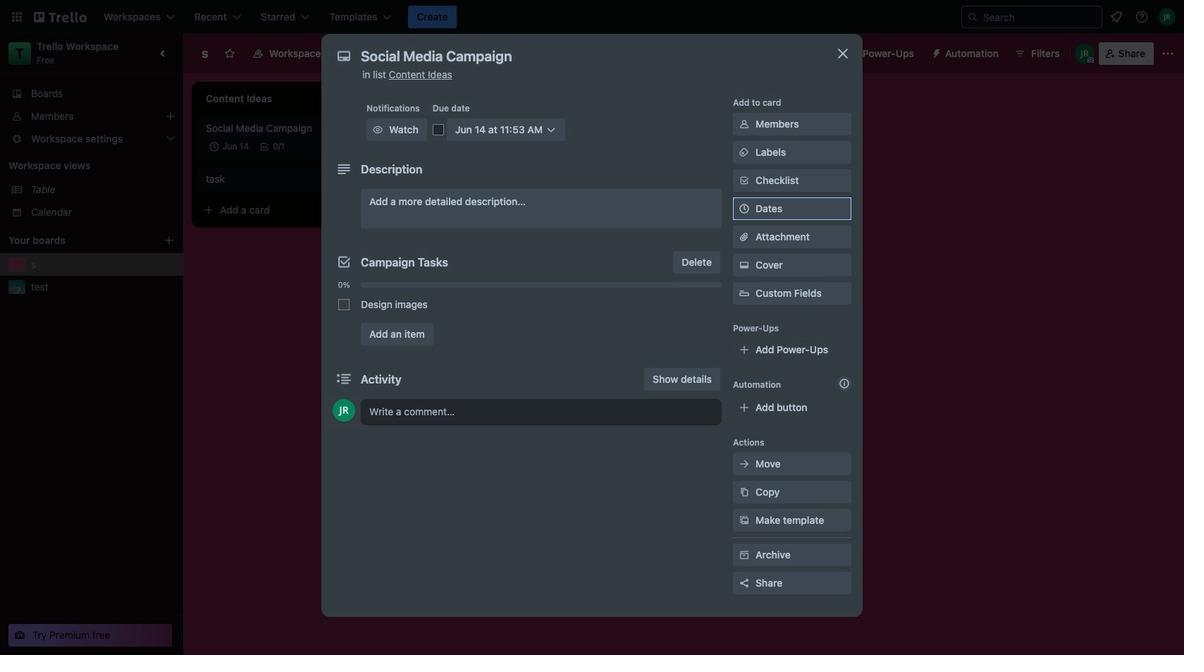 Task type: vqa. For each thing, say whether or not it's contained in the screenshot.
TEXT FIELD
yes



Task type: describe. For each thing, give the bounding box(es) containing it.
add board image
[[164, 235, 175, 246]]

close dialog image
[[835, 45, 852, 62]]

1 sm image from the top
[[738, 117, 752, 131]]

0 horizontal spatial jacob rogers (jacobrogers65) image
[[1075, 44, 1095, 63]]

show menu image
[[1162, 47, 1176, 61]]

Mark due date as complete checkbox
[[433, 124, 444, 135]]

open information menu image
[[1135, 10, 1150, 24]]

0 notifications image
[[1109, 8, 1126, 25]]

3 sm image from the top
[[738, 485, 752, 499]]

Write a comment text field
[[361, 399, 722, 425]]



Task type: locate. For each thing, give the bounding box(es) containing it.
Search field
[[979, 7, 1102, 27]]

1 vertical spatial jacob rogers (jacobrogers65) image
[[1075, 44, 1095, 63]]

jacob rogers (jacobrogers65) image
[[1159, 8, 1176, 25], [1075, 44, 1095, 63]]

primary element
[[0, 0, 1185, 34]]

0 vertical spatial jacob rogers (jacobrogers65) image
[[1159, 8, 1176, 25]]

star or unstar board image
[[224, 48, 235, 59]]

jacob rogers (jacobrogers65) image
[[333, 399, 355, 422]]

sm image
[[738, 117, 752, 131], [738, 258, 752, 272], [738, 485, 752, 499], [738, 513, 752, 528], [738, 548, 752, 562]]

your boards with 2 items element
[[8, 232, 142, 249]]

None checkbox
[[206, 138, 253, 155], [339, 299, 350, 310], [206, 138, 253, 155], [339, 299, 350, 310]]

4 sm image from the top
[[738, 513, 752, 528]]

sm image
[[926, 42, 946, 62], [371, 123, 385, 137], [738, 145, 752, 159], [738, 457, 752, 471]]

jacob rogers (jacobrogers65) image down search "field"
[[1075, 44, 1095, 63]]

customize views image
[[432, 47, 446, 61]]

create from template… image
[[361, 205, 372, 216]]

1 horizontal spatial jacob rogers (jacobrogers65) image
[[1159, 8, 1176, 25]]

jacob rogers (jacobrogers65) image right open information menu image
[[1159, 8, 1176, 25]]

5 sm image from the top
[[738, 548, 752, 562]]

search image
[[968, 11, 979, 23]]

jacob rogers (jacobrogers65) image inside primary element
[[1159, 8, 1176, 25]]

None text field
[[354, 44, 819, 69]]

2 sm image from the top
[[738, 258, 752, 272]]

Board name text field
[[195, 42, 216, 65]]



